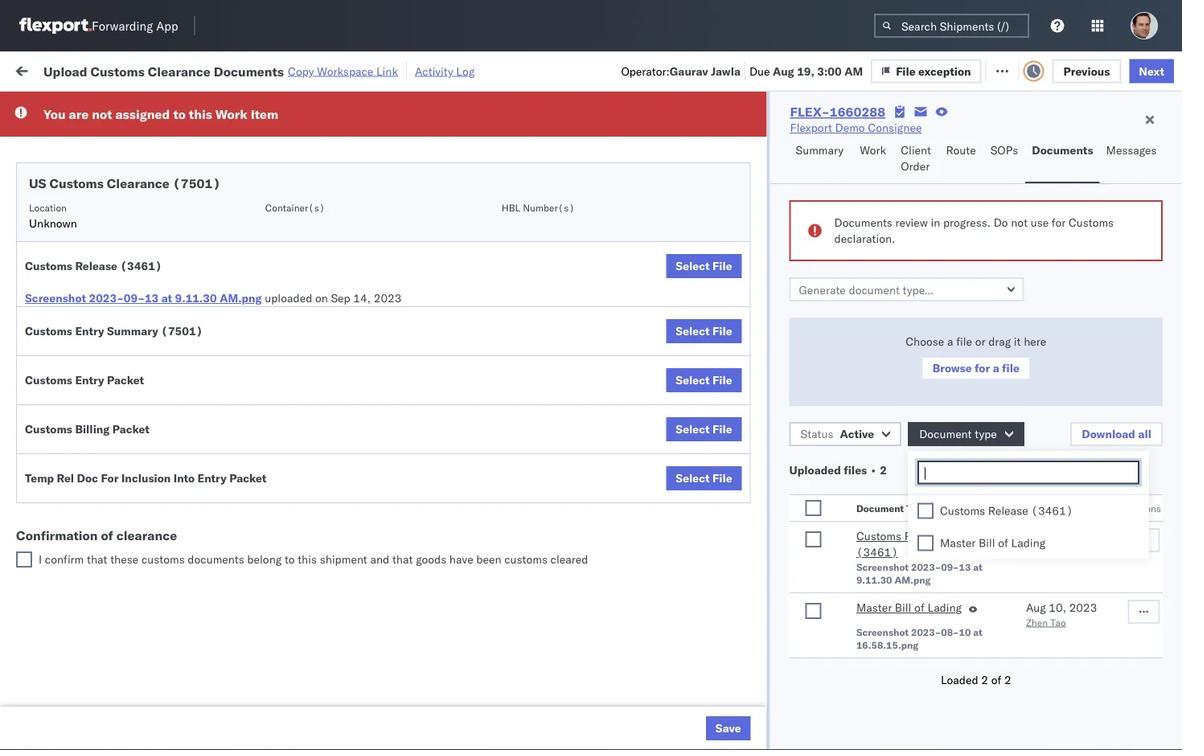 Task type: locate. For each thing, give the bounding box(es) containing it.
ca
[[37, 274, 52, 288], [37, 345, 52, 359], [37, 380, 52, 394], [37, 486, 52, 500], [37, 522, 52, 536], [37, 557, 52, 571], [37, 734, 52, 748]]

1 vertical spatial flex-1977428
[[888, 302, 972, 316]]

aug inside aug 10, 2023 zhen tao
[[1027, 601, 1047, 615]]

otter products, llc
[[702, 125, 803, 139], [702, 727, 803, 741]]

1 vertical spatial packet
[[112, 422, 150, 436]]

lcl
[[528, 125, 548, 139], [528, 302, 548, 316]]

appointment down us customs clearance (7501)
[[132, 195, 198, 209]]

flex-2001714 down flex-1988285
[[888, 161, 972, 175]]

3 maeu1234567 from the top
[[991, 373, 1073, 387]]

flex-1977428
[[888, 267, 972, 281], [888, 302, 972, 316], [888, 373, 972, 387]]

entry up 'confirm delivery'
[[75, 373, 104, 387]]

customs release (3461) down 'upload customs clearance documents'
[[25, 259, 162, 273]]

declaration.
[[835, 232, 896, 246]]

5 air from the top
[[492, 692, 507, 706]]

customs
[[90, 63, 145, 79], [49, 175, 104, 191], [1069, 216, 1114, 230], [76, 222, 122, 237], [25, 259, 72, 273], [25, 324, 72, 338], [25, 373, 72, 387], [25, 422, 72, 436], [941, 504, 986, 518], [857, 529, 902, 544]]

confirm pickup from los angeles, ca button down screenshot 2023-09-13 at 9.11.30 am.png link
[[37, 328, 229, 362]]

2 vertical spatial schedule delivery appointment button
[[37, 301, 198, 318]]

products,
[[731, 125, 780, 139], [731, 727, 780, 741]]

customs inside documents review in progress. do not use for customs declaration.
[[1069, 216, 1114, 230]]

blocked,
[[197, 100, 237, 112]]

25, up 12:00 pm est, feb 25, 2023
[[357, 408, 375, 422]]

am.png for screenshot 2023-09-13 at 9.11.30 am.png uploaded on sep 14, 2023
[[220, 291, 262, 305]]

client
[[597, 132, 623, 144], [901, 143, 932, 157]]

browse
[[933, 361, 972, 375]]

5 schedule pickup from los angeles, ca link from the top
[[37, 717, 229, 749]]

flex-1911466
[[888, 515, 972, 529], [888, 550, 972, 564], [888, 585, 972, 599], [888, 621, 972, 635]]

flex-2097290 button
[[863, 652, 975, 675], [863, 652, 975, 675], [863, 688, 975, 710], [863, 688, 975, 710]]

air
[[492, 161, 507, 175], [492, 196, 507, 210], [492, 231, 507, 245], [492, 444, 507, 458], [492, 692, 507, 706]]

2 schedule pickup from los angeles, ca button from the top
[[37, 505, 229, 539]]

2 resize handle column header from the left
[[409, 125, 428, 751]]

1 vertical spatial bleckmann
[[887, 692, 944, 706]]

0 horizontal spatial customs
[[142, 553, 185, 567]]

documents down nyku9743990
[[1032, 143, 1094, 157]]

2 2150210 from the top
[[923, 444, 972, 458]]

10 schedule from the top
[[37, 718, 85, 732]]

delivery for 2:59 am est, feb 17, 2023
[[88, 124, 129, 138]]

loaded
[[941, 673, 979, 688]]

1 ocean fcl from the top
[[492, 408, 549, 422]]

netherlands
[[37, 715, 100, 729]]

1911408 up document type
[[923, 408, 972, 422]]

from up haarlemmermeer,
[[125, 683, 149, 697]]

0 vertical spatial flexport demo consignee
[[791, 121, 922, 135]]

screenshot inside screenshot 2023-09-13 at 9.11.30 am.png
[[857, 561, 909, 573]]

pickup inside schedule pickup from amsterdam airport schiphol, haarlemmermeer, netherlands
[[88, 683, 122, 697]]

0 vertical spatial 3:30
[[259, 161, 284, 175]]

2 fcl from the top
[[528, 550, 549, 564]]

2 2001714 from the top
[[923, 196, 972, 210]]

upload down location
[[37, 222, 74, 237]]

select file button for customs entry summary (7501)
[[666, 319, 742, 344]]

for inside button
[[975, 361, 991, 375]]

0 vertical spatial work
[[175, 62, 203, 76]]

1 vertical spatial upload
[[37, 222, 74, 237]]

(3461) up sep 14, 2023 vasco teste
[[1032, 504, 1074, 518]]

0 horizontal spatial 9.11.30
[[175, 291, 217, 305]]

1 fcl from the top
[[528, 408, 549, 422]]

sep left "21,"
[[331, 291, 351, 305]]

1 select file from the top
[[676, 259, 733, 273]]

schedule delivery appointment for 10:30 pm est, feb 21, 2023
[[37, 301, 198, 315]]

6 resize handle column header from the left
[[835, 125, 854, 751]]

1 vertical spatial demo
[[642, 479, 672, 493]]

3 schedule delivery appointment link from the top
[[37, 301, 198, 317]]

that down confirmation of clearance
[[87, 553, 107, 567]]

action
[[1128, 62, 1163, 76]]

2 schedule pickup from los angeles, ca link from the top
[[37, 469, 229, 502]]

1 horizontal spatial demo
[[836, 121, 865, 135]]

1 select file button from the top
[[666, 254, 742, 278]]

are
[[69, 106, 89, 122]]

2 flxt000019774 from the top
[[1096, 302, 1183, 316]]

1 schedule delivery appointment from the top
[[37, 124, 198, 138]]

1 horizontal spatial customs
[[505, 553, 548, 567]]

confirm pickup from los angeles, ca for honeywell
[[37, 364, 210, 394]]

2 vertical spatial for
[[975, 361, 991, 375]]

clearance
[[116, 528, 177, 544]]

location unknown
[[29, 202, 77, 231]]

airport inside schedule pickup from amsterdam airport schiphol, haarlemmermeer, netherlands
[[37, 699, 73, 713]]

4 select from the top
[[676, 422, 710, 436]]

3 2:59 from the top
[[259, 550, 284, 564]]

feb left '28,'
[[335, 479, 354, 493]]

1 vertical spatial 017482927423
[[1096, 444, 1180, 458]]

13 down customs release (3461) link
[[959, 561, 971, 573]]

pickup for bookings "confirm pickup from los angeles, ca" link
[[81, 329, 116, 343]]

2 horizontal spatial release
[[989, 504, 1029, 518]]

flex-2001714
[[888, 161, 972, 175], [888, 196, 972, 210]]

1 vertical spatial this
[[298, 553, 317, 567]]

progress
[[251, 100, 291, 112]]

3, for 2:59 am est, mar 3, 2023
[[359, 550, 369, 564]]

select file for customs entry summary (7501)
[[676, 324, 733, 338]]

None checkbox
[[806, 500, 822, 517], [806, 532, 822, 548], [918, 535, 934, 552], [806, 603, 822, 620], [806, 500, 822, 517], [806, 532, 822, 548], [918, 535, 934, 552], [806, 603, 822, 620]]

2 integration test account - western digital from the top
[[702, 196, 918, 210]]

appointment for 10:30 pm est, feb 21, 2023
[[132, 301, 198, 315]]

llc
[[783, 125, 803, 139], [783, 727, 803, 741]]

products for schedule pickup from los angeles, ca
[[626, 727, 672, 741]]

schedule pickup from los angeles international airport link
[[37, 151, 229, 183]]

schedule delivery appointment button down us customs clearance (7501)
[[37, 194, 198, 212]]

flex-2150210 down document type
[[888, 444, 972, 458]]

fcl for 2:59 am est, mar 3, 2023
[[528, 550, 549, 564]]

appointment down the you are not assigned to this work item
[[132, 124, 198, 138]]

2 2:59 from the top
[[259, 479, 284, 493]]

0 vertical spatial schedule delivery appointment
[[37, 124, 198, 138]]

3 schedule from the top
[[37, 195, 85, 209]]

release right filename at the bottom
[[989, 504, 1029, 518]]

0 vertical spatial mar
[[335, 550, 356, 564]]

schedule delivery appointment button down assigned
[[37, 124, 198, 141]]

ca down temp
[[37, 486, 52, 500]]

workitem button
[[10, 128, 233, 144]]

us customs clearance (7501)
[[29, 175, 221, 191]]

3 ocean from the top
[[492, 408, 525, 422]]

1 horizontal spatial status
[[801, 427, 834, 441]]

3 flxt000019774 from the top
[[1096, 373, 1183, 387]]

cleared
[[551, 553, 589, 567]]

c/o
[[865, 656, 884, 670], [865, 692, 884, 706]]

1 vertical spatial lagerfeld
[[725, 692, 773, 706]]

schedule delivery appointment link for 10:30 pm est, feb 21, 2023
[[37, 301, 198, 317]]

schedule pickup from los angeles, ca link
[[37, 257, 229, 289], [37, 469, 229, 502], [37, 505, 229, 537], [37, 540, 229, 572], [37, 717, 229, 749]]

document inside button
[[857, 502, 904, 515]]

2 schedule delivery appointment from the top
[[37, 195, 198, 209]]

3:00 right 19,
[[818, 64, 842, 78]]

1 horizontal spatial bill
[[979, 536, 996, 550]]

pickup up confirmation of clearance
[[88, 506, 122, 520]]

select file for customs release (3461)
[[676, 259, 733, 273]]

clearance down workitem button
[[107, 175, 170, 191]]

2:59
[[259, 125, 284, 139], [259, 479, 284, 493], [259, 550, 284, 564]]

upload inside 'upload customs clearance documents'
[[37, 222, 74, 237]]

schedule delivery appointment link down us customs clearance (7501)
[[37, 194, 198, 210]]

mar
[[335, 550, 356, 564], [334, 692, 355, 706]]

1 confirm pickup from los angeles, ca link from the top
[[37, 328, 229, 360]]

file
[[957, 335, 973, 349], [1003, 361, 1020, 375]]

1 vertical spatial appointment
[[132, 195, 198, 209]]

bicu1234565, down user
[[991, 550, 1070, 564]]

otter products - test account for schedule delivery appointment
[[597, 125, 752, 139]]

-- right tao at the right of page
[[1096, 621, 1110, 635]]

1 horizontal spatial flexport demo consignee
[[791, 121, 922, 135]]

bicu1234565, demu1232567 down 10,
[[991, 620, 1155, 634]]

llc right the save button
[[783, 727, 803, 741]]

confirm delivery button
[[37, 407, 122, 424]]

2 1977428 from the top
[[923, 302, 972, 316]]

container numbers
[[991, 125, 1034, 150]]

i confirm that these customs documents belong to this shipment and that goods have been customs cleared
[[39, 553, 589, 567]]

snoozed
[[333, 100, 370, 112]]

packet for customs entry packet
[[107, 373, 144, 387]]

upload for proof
[[37, 443, 74, 457]]

of right proof on the bottom left of the page
[[107, 443, 117, 457]]

file down it
[[1003, 361, 1020, 375]]

09- for screenshot 2023-09-13 at 9.11.30 am.png
[[942, 561, 959, 573]]

air for schedule pickup from amsterdam airport schiphol, haarlemmermeer, netherlands
[[492, 692, 507, 706]]

not right are
[[92, 106, 112, 122]]

0 vertical spatial 2023-
[[89, 291, 124, 305]]

ocean lcl for honeywell
[[492, 302, 548, 316]]

bicu1234565, up zhen
[[991, 585, 1070, 599]]

1 vertical spatial 09-
[[942, 561, 959, 573]]

13 up customs entry summary (7501)
[[145, 291, 159, 305]]

est, down deadline button
[[307, 161, 331, 175]]

pm for upload proof of delivery
[[293, 444, 311, 458]]

pm down deadline
[[286, 161, 304, 175]]

0 vertical spatial digital
[[885, 161, 918, 175]]

schiphol,
[[76, 699, 124, 713]]

1 horizontal spatial work
[[215, 106, 248, 122]]

pickup inside schedule pickup from los angeles international airport
[[88, 152, 122, 166]]

1 vertical spatial fcl
[[528, 550, 549, 564]]

schedule inside schedule pickup from los angeles international airport
[[37, 152, 85, 166]]

release down document type / filename
[[905, 529, 945, 544]]

do
[[994, 216, 1009, 230]]

2 vertical spatial appointment
[[132, 301, 198, 315]]

0 horizontal spatial on
[[315, 291, 328, 305]]

documents inside documents review in progress. do not use for customs declaration.
[[835, 216, 893, 230]]

1 vertical spatial release
[[989, 504, 1029, 518]]

entry for summary
[[75, 324, 104, 338]]

bleckmann
[[887, 656, 944, 670], [887, 692, 944, 706]]

3 confirm from the top
[[37, 408, 78, 422]]

2:59 right documents
[[259, 550, 284, 564]]

bill up screenshot 2023-08-10 at 16.58.15.png
[[895, 601, 912, 615]]

1 horizontal spatial sep
[[1027, 529, 1046, 544]]

packet
[[107, 373, 144, 387], [112, 422, 150, 436], [229, 471, 267, 486]]

confirm pickup from los angeles, ca link for honeywell
[[37, 363, 229, 395]]

0 vertical spatial 1911408
[[923, 338, 972, 352]]

aug up zhen
[[1027, 601, 1047, 615]]

13 for screenshot 2023-09-13 at 9.11.30 am.png
[[959, 561, 971, 573]]

schedule delivery appointment button for 2:59 am est, feb 17, 2023
[[37, 124, 198, 141]]

schedule inside schedule pickup from amsterdam airport schiphol, haarlemmermeer, netherlands
[[37, 683, 85, 697]]

1 ca from the top
[[37, 274, 52, 288]]

1 horizontal spatial airport
[[105, 168, 141, 182]]

a right choose
[[948, 335, 954, 349]]

products for schedule delivery appointment
[[626, 125, 672, 139]]

flex-1660288 link
[[791, 104, 886, 120]]

2 vertical spatial work
[[860, 143, 887, 157]]

10:30 pm est, feb 21, 2023
[[259, 302, 411, 316]]

delivery up billing
[[81, 408, 122, 422]]

mbl/mawb
[[1096, 132, 1152, 144]]

inclusion
[[121, 471, 171, 486]]

documents inside "documents" button
[[1032, 143, 1094, 157]]

(7501)
[[173, 175, 221, 191], [161, 324, 203, 338]]

2 flex-1911408 from the top
[[888, 408, 972, 422]]

2 schedule delivery appointment button from the top
[[37, 194, 198, 212]]

2:59 for 2:59 am est, mar 3, 2023
[[259, 550, 284, 564]]

flex-2150210 for 12:00 pm est, feb 25, 2023
[[888, 444, 972, 458]]

sep inside sep 14, 2023 vasco teste
[[1027, 529, 1046, 544]]

lagerfeld
[[725, 656, 773, 670], [725, 692, 773, 706]]

am down "12:00"
[[286, 479, 305, 493]]

at up customs entry summary (7501)
[[161, 291, 172, 305]]

4 schedule pickup from los angeles, ca link from the top
[[37, 540, 229, 572]]

∙
[[870, 463, 878, 478]]

2 llc from the top
[[783, 727, 803, 741]]

1977428 for schedule delivery appointment
[[923, 302, 972, 316]]

message (10)
[[216, 62, 289, 76]]

pickup for the schedule pickup from los angeles, ca link related to 4th schedule pickup from los angeles, ca button from the bottom
[[88, 258, 122, 272]]

from inside schedule pickup from los angeles international airport
[[125, 152, 149, 166]]

schedule delivery appointment button for 10:30 pm est, feb 21, 2023
[[37, 301, 198, 318]]

0 vertical spatial 2:59
[[259, 125, 284, 139]]

screenshot 2023-09-13 at 9.11.30 am.png uploaded on sep 14, 2023
[[25, 291, 402, 305]]

from down upload customs clearance documents button
[[125, 258, 149, 272]]

-- down 'download'
[[1096, 479, 1110, 493]]

am.png inside screenshot 2023-09-13 at 9.11.30 am.png
[[895, 574, 931, 586]]

schedule pickup from los angeles international airport
[[37, 152, 213, 182]]

1 vertical spatial flex-1911408
[[888, 408, 972, 422]]

1 vertical spatial 2097290
[[923, 692, 972, 706]]

confirm pickup from los angeles, ca for bookings
[[37, 329, 210, 359]]

pm right 10:30
[[293, 302, 311, 316]]

file for temp rel doc for inclusion into entry packet
[[713, 471, 733, 486]]

3 flex-1977428 from the top
[[888, 373, 972, 387]]

document left type on the bottom of page
[[920, 427, 972, 441]]

1 vertical spatial 3:00
[[259, 231, 284, 245]]

1 products from the top
[[626, 125, 672, 139]]

1 horizontal spatial document
[[920, 427, 972, 441]]

2 karl from the top
[[702, 692, 722, 706]]

that
[[87, 553, 107, 567], [393, 553, 413, 567]]

2:59 down item
[[259, 125, 284, 139]]

6 ca from the top
[[37, 557, 52, 571]]

1 vertical spatial screenshot
[[857, 561, 909, 573]]

flexport demo consignee link
[[791, 120, 922, 136]]

schedule down schiphol,
[[37, 718, 85, 732]]

2023- down master bill of lading link
[[912, 626, 942, 638]]

to right the belong
[[285, 553, 295, 567]]

1977428 down choose
[[923, 373, 972, 387]]

a
[[948, 335, 954, 349], [993, 361, 1000, 375]]

schedule up the confirmation
[[37, 506, 85, 520]]

schedule for schedule delivery appointment button related to 10:30 pm est, feb 21, 2023
[[37, 301, 85, 315]]

est, down container(s)
[[307, 231, 331, 245]]

at inside screenshot 2023-08-10 at 16.58.15.png
[[974, 626, 983, 638]]

4 select file from the top
[[676, 422, 733, 436]]

5 select from the top
[[676, 471, 710, 486]]

0 vertical spatial flex-1977428
[[888, 267, 972, 281]]

None checkbox
[[918, 503, 934, 519], [16, 552, 32, 568], [918, 503, 934, 519], [16, 552, 32, 568]]

maeu1234567 for confirm pickup from los angeles, ca
[[991, 373, 1073, 387]]

resize handle column header for mode
[[570, 125, 589, 751]]

summary inside button
[[796, 143, 844, 157]]

Generate document type... text field
[[790, 278, 1025, 302]]

13 for screenshot 2023-09-13 at 9.11.30 am.png uploaded on sep 14, 2023
[[145, 291, 159, 305]]

1 vertical spatial airport
[[37, 699, 73, 713]]

-- up aug 10, 2023 zhen tao
[[1096, 585, 1110, 599]]

flex-2150210 down in
[[888, 231, 972, 245]]

flex-2001714 button
[[863, 156, 975, 179], [863, 156, 975, 179], [863, 192, 975, 214], [863, 192, 975, 214]]

1 vertical spatial international
[[776, 656, 841, 670]]

1 vertical spatial customs release (3461)
[[941, 504, 1074, 518]]

2 products, from the top
[[731, 727, 780, 741]]

1 horizontal spatial to
[[285, 553, 295, 567]]

1 vertical spatial karl lagerfeld international b.v c/o bleckmann
[[702, 692, 944, 706]]

select file button for customs release (3461)
[[666, 254, 742, 278]]

5 schedule from the top
[[37, 301, 85, 315]]

list box
[[908, 495, 1150, 560]]

4 schedule pickup from los angeles, ca button from the top
[[37, 717, 229, 751]]

confirm pickup from los angeles, ca link for bookings
[[37, 328, 229, 360]]

karl
[[702, 656, 722, 670], [702, 692, 722, 706]]

screenshot
[[25, 291, 86, 305], [857, 561, 909, 573], [857, 626, 909, 638]]

1 otter products - test account from the top
[[597, 125, 752, 139]]

2 products from the top
[[626, 727, 672, 741]]

1 vertical spatial products
[[626, 727, 672, 741]]

1 horizontal spatial client
[[901, 143, 932, 157]]

2 for of
[[1005, 673, 1012, 688]]

bookings
[[597, 338, 644, 352], [702, 338, 749, 352], [597, 408, 644, 422], [702, 408, 749, 422], [702, 479, 749, 493], [702, 515, 749, 529], [702, 550, 749, 564], [702, 585, 749, 599], [702, 621, 749, 635]]

9 schedule from the top
[[37, 683, 85, 697]]

0 vertical spatial karl lagerfeld international b.v c/o bleckmann
[[702, 656, 944, 670]]

0 vertical spatial 17,
[[357, 125, 375, 139]]

1 : from the left
[[115, 100, 118, 112]]

09- down customs release (3461) link
[[942, 561, 959, 573]]

that right and
[[393, 553, 413, 567]]

in
[[240, 100, 249, 112]]

delivery for 10:30 pm est, feb 21, 2023
[[88, 301, 129, 315]]

gaurav
[[670, 64, 709, 78]]

0 vertical spatial screenshot
[[25, 291, 86, 305]]

consignee
[[868, 121, 922, 135], [702, 132, 748, 144], [671, 338, 725, 352], [776, 338, 830, 352], [671, 408, 725, 422], [776, 408, 830, 422], [675, 479, 729, 493], [776, 479, 830, 493], [776, 515, 830, 529], [776, 550, 830, 564], [776, 585, 830, 599], [776, 621, 830, 635]]

1 vertical spatial bill
[[895, 601, 912, 615]]

1 vertical spatial ocean fcl
[[492, 550, 549, 564]]

0 horizontal spatial (3461)
[[120, 259, 162, 273]]

5 select file from the top
[[676, 471, 733, 486]]

pickup for fourth schedule pickup from los angeles, ca button from the top the schedule pickup from los angeles, ca link
[[88, 718, 122, 732]]

select file button
[[666, 254, 742, 278], [666, 319, 742, 344], [666, 369, 742, 393], [666, 418, 742, 442], [666, 467, 742, 491]]

airport down workitem button
[[105, 168, 141, 182]]

deadline button
[[251, 128, 412, 144]]

2023- inside screenshot 2023-08-10 at 16.58.15.png
[[912, 626, 942, 638]]

13 inside screenshot 2023-09-13 at 9.11.30 am.png
[[959, 561, 971, 573]]

screenshot down customs release (3461) link
[[857, 561, 909, 573]]

pm for upload customs clearance documents
[[286, 231, 304, 245]]

0 vertical spatial schedule delivery appointment button
[[37, 124, 198, 141]]

09-
[[124, 291, 145, 305], [942, 561, 959, 573]]

customs release (3461) link
[[857, 529, 972, 561]]

work
[[46, 58, 88, 80]]

17, for schedule pickup from los angeles international airport
[[356, 161, 374, 175]]

0 vertical spatial western
[[840, 161, 882, 175]]

0 vertical spatial 1977428
[[923, 267, 972, 281]]

list box containing customs release (3461)
[[908, 495, 1150, 560]]

batch action button
[[1068, 58, 1174, 82]]

1 resize handle column header from the left
[[230, 125, 249, 751]]

document inside button
[[920, 427, 972, 441]]

products, for schedule delivery appointment
[[731, 125, 780, 139]]

mode
[[492, 132, 517, 144]]

0 vertical spatial integration test account - western digital
[[702, 161, 918, 175]]

screenshot inside screenshot 2023-08-10 at 16.58.15.png
[[857, 626, 909, 638]]

2 c/o from the top
[[865, 692, 884, 706]]

1 vertical spatial 13
[[959, 561, 971, 573]]

schedule pickup from los angeles, ca link for 4th schedule pickup from los angeles, ca button from the bottom
[[37, 257, 229, 289]]

airport
[[105, 168, 141, 182], [37, 699, 73, 713]]

schedule up unknown
[[37, 195, 85, 209]]

flex-1977428 down in
[[888, 267, 972, 281]]

resize handle column header
[[230, 125, 249, 751], [409, 125, 428, 751], [465, 125, 484, 751], [570, 125, 589, 751], [674, 125, 694, 751], [835, 125, 854, 751], [964, 125, 983, 751], [1069, 125, 1088, 751], [1154, 125, 1173, 751]]

1 3:30 from the top
[[259, 161, 284, 175]]

1 vertical spatial clearance
[[107, 175, 170, 191]]

los inside schedule pickup from los angeles international airport
[[152, 152, 170, 166]]

feb for schedule pickup from los angeles international airport link
[[334, 161, 353, 175]]

lading up 08-
[[928, 601, 962, 615]]

screenshot 2023-09-13 at 9.11.30 am.png link
[[25, 290, 262, 307]]

at inside screenshot 2023-09-13 at 9.11.30 am.png
[[974, 561, 983, 573]]

otter products, llc for schedule pickup from los angeles, ca
[[702, 727, 803, 741]]

0 horizontal spatial work
[[175, 62, 203, 76]]

schedule pickup from los angeles, ca link for 3rd schedule pickup from los angeles, ca button from the bottom of the page
[[37, 505, 229, 537]]

demu1232567 down timestamp / user button
[[1073, 550, 1155, 564]]

airport inside schedule pickup from los angeles international airport
[[105, 168, 141, 182]]

feb up 12:00 pm est, feb 25, 2023
[[335, 408, 354, 422]]

1 vertical spatial 3:30 pm est, feb 17, 2023
[[259, 196, 404, 210]]

7 schedule from the top
[[37, 506, 85, 520]]

2 confirm pickup from los angeles, ca button from the top
[[37, 363, 229, 397]]

flex-2150210 for 3:00 pm est, feb 20, 2023
[[888, 231, 972, 245]]

1 vertical spatial schedule delivery appointment button
[[37, 194, 198, 212]]

confirm pickup from los angeles, ca button for bookings test consignee
[[37, 328, 229, 362]]

0 vertical spatial document
[[920, 427, 972, 441]]

flxt000019774 for schedule pickup from los angeles, ca
[[1096, 267, 1183, 281]]

2 flex-2001714 from the top
[[888, 196, 972, 210]]

id
[[883, 132, 893, 144]]

pickup for "confirm pickup from los angeles, ca" link associated with honeywell
[[81, 364, 116, 378]]

hbl
[[502, 202, 521, 214]]

1 1911408 from the top
[[923, 338, 972, 352]]

2 flex-1977428 from the top
[[888, 302, 972, 316]]

1 horizontal spatial 09-
[[942, 561, 959, 573]]

customs release (3461) inside list box
[[941, 504, 1074, 518]]

1 017482927423 from the top
[[1096, 231, 1180, 245]]

at
[[326, 62, 336, 76], [161, 291, 172, 305], [974, 561, 983, 573], [974, 626, 983, 638]]

2 select file button from the top
[[666, 319, 742, 344]]

14, up the 'teste'
[[1049, 529, 1067, 544]]

2 vertical spatial packet
[[229, 471, 267, 486]]

3:00 for integration test account - on ag
[[259, 231, 284, 245]]

appointment for 2:59 am est, feb 17, 2023
[[132, 124, 198, 138]]

4 flex-1911466 from the top
[[888, 621, 972, 635]]

bicu1234565, down 10,
[[991, 620, 1070, 634]]

clearance inside 'upload customs clearance documents'
[[125, 222, 176, 237]]

2097290 down the loaded
[[923, 692, 972, 706]]

work inside button
[[175, 62, 203, 76]]

1 vertical spatial lading
[[928, 601, 962, 615]]

19,
[[797, 64, 815, 78]]

from inside schedule pickup from amsterdam airport schiphol, haarlemmermeer, netherlands
[[125, 683, 149, 697]]

09- inside screenshot 2023-09-13 at 9.11.30 am.png
[[942, 561, 959, 573]]

flex-2097290 down screenshot 2023-08-10 at 16.58.15.png
[[888, 656, 972, 670]]

2023- inside screenshot 2023-09-13 at 9.11.30 am.png
[[912, 561, 942, 573]]

0 vertical spatial llc
[[783, 125, 803, 139]]

to right assigned
[[173, 106, 186, 122]]

0 vertical spatial lagerfeld
[[725, 656, 773, 670]]

13
[[145, 291, 159, 305], [959, 561, 971, 573]]

master bill of lading link
[[857, 600, 962, 620]]

pm for schedule pickup from amsterdam airport schiphol, haarlemmermeer, netherlands
[[286, 692, 304, 706]]

1 vertical spatial products,
[[731, 727, 780, 741]]

screenshot up the 16.58.15.png
[[857, 626, 909, 638]]

1 schedule from the top
[[37, 124, 85, 138]]

est, down 12:00 pm est, feb 25, 2023
[[308, 479, 332, 493]]

None text field
[[924, 467, 1139, 481]]

schedule pickup from los angeles international airport button
[[37, 151, 229, 185]]

0 vertical spatial aug
[[773, 64, 795, 78]]

1 vertical spatial flex-2097290
[[888, 692, 972, 706]]

17,
[[357, 125, 375, 139], [356, 161, 374, 175], [356, 196, 374, 210]]

0 vertical spatial clearance
[[148, 63, 211, 79]]

resize handle column header for consignee
[[835, 125, 854, 751]]

file for customs release (3461)
[[713, 259, 733, 273]]

2001714 down "route" at right
[[923, 161, 972, 175]]

1 horizontal spatial aug
[[1027, 601, 1047, 615]]

1 horizontal spatial 14,
[[1049, 529, 1067, 544]]

0 vertical spatial flex-2097290
[[888, 656, 972, 670]]

2 vertical spatial flex-1977428
[[888, 373, 972, 387]]

consignee inside button
[[702, 132, 748, 144]]

1 confirm pickup from los angeles, ca button from the top
[[37, 328, 229, 362]]

(7501) for us customs clearance (7501)
[[173, 175, 221, 191]]

2 ocean from the top
[[492, 302, 525, 316]]

document for document type / filename
[[857, 502, 904, 515]]

maeu1234567 up "here"
[[991, 302, 1073, 316]]

customs right "been"
[[505, 553, 548, 567]]

1 vertical spatial schedule delivery appointment link
[[37, 194, 198, 210]]

integration test account - western digital down summary button
[[702, 196, 918, 210]]

master bill of lading up screenshot 2023-08-10 at 16.58.15.png
[[857, 601, 962, 615]]

vasco
[[1027, 545, 1053, 557]]

2 lcl from the top
[[528, 302, 548, 316]]

sep 14, 2023 vasco teste
[[1027, 529, 1097, 557]]

2 horizontal spatial work
[[860, 143, 887, 157]]

lcl for otter products - test account
[[528, 125, 548, 139]]

am for flexport demo consignee
[[286, 479, 305, 493]]

digital up the review
[[885, 196, 918, 210]]

0 vertical spatial for
[[153, 100, 166, 112]]

Search Shipments (/) text field
[[875, 14, 1030, 38]]

2 lagerfeld from the top
[[725, 692, 773, 706]]

work right import at the top left of the page
[[175, 62, 203, 76]]

0 vertical spatial (3461)
[[120, 259, 162, 273]]

9.11.30 inside screenshot 2023-09-13 at 9.11.30 am.png
[[857, 574, 893, 586]]

1 ocean from the top
[[492, 125, 525, 139]]

2 3:30 pm est, feb 17, 2023 from the top
[[259, 196, 404, 210]]

flxt000019774 for confirm pickup from los angeles, ca
[[1096, 373, 1183, 387]]

angeles
[[173, 152, 213, 166]]

llc for schedule delivery appointment
[[783, 125, 803, 139]]

in
[[931, 216, 941, 230]]

2 horizontal spatial (3461)
[[1032, 504, 1074, 518]]

8 schedule from the top
[[37, 541, 85, 555]]

0 horizontal spatial for
[[153, 100, 166, 112]]

aug
[[773, 64, 795, 78], [1027, 601, 1047, 615]]

clearance for upload customs clearance documents copy workspace link
[[148, 63, 211, 79]]

: left no
[[370, 100, 373, 112]]

screenshot 2023-08-10 at 16.58.15.png
[[857, 626, 983, 651]]

09- for screenshot 2023-09-13 at 9.11.30 am.png uploaded on sep 14, 2023
[[124, 291, 145, 305]]

1977428
[[923, 267, 972, 281], [923, 302, 972, 316], [923, 373, 972, 387]]

delivery inside button
[[81, 408, 122, 422]]

3 select from the top
[[676, 373, 710, 387]]

017482927423
[[1096, 231, 1180, 245], [1096, 444, 1180, 458]]

on
[[400, 62, 413, 76], [315, 291, 328, 305]]

honeywell
[[597, 267, 650, 281], [702, 267, 755, 281], [597, 302, 650, 316], [702, 302, 755, 316], [597, 373, 650, 387], [702, 373, 755, 387]]

9.11.30 up master bill of lading link
[[857, 574, 893, 586]]

drag
[[989, 335, 1012, 349]]

2 vertical spatial maeu1234567
[[991, 373, 1073, 387]]

not right 'do'
[[1012, 216, 1028, 230]]

0 horizontal spatial master
[[857, 601, 892, 615]]

customs release (3461) up vasco
[[941, 504, 1074, 518]]

12:00
[[259, 444, 291, 458]]

017482927423 down mawb1234
[[1096, 231, 1180, 245]]

2150210 for 12:00 pm est, feb 25, 2023
[[923, 444, 972, 458]]

1977428 for confirm pickup from los angeles, ca
[[923, 373, 972, 387]]

maeu1234567
[[991, 266, 1073, 280], [991, 302, 1073, 316], [991, 373, 1073, 387]]

1 vertical spatial document
[[857, 502, 904, 515]]

0 vertical spatial flex-1911408
[[888, 338, 972, 352]]

bill down filename at the bottom
[[979, 536, 996, 550]]

master bill of lading inside list box
[[941, 536, 1046, 550]]

2 vertical spatial 2023-
[[912, 626, 942, 638]]

1911466 down filename at the bottom
[[923, 550, 972, 564]]

mar left and
[[335, 550, 356, 564]]

3 appointment from the top
[[132, 301, 198, 315]]

1 air from the top
[[492, 161, 507, 175]]

a down "drag"
[[993, 361, 1000, 375]]

28,
[[357, 479, 375, 493]]

2023 inside aug 10, 2023 zhen tao
[[1070, 601, 1098, 615]]

2001714 up in
[[923, 196, 972, 210]]

2150210 for 3:00 pm est, feb 20, 2023
[[923, 231, 972, 245]]

integration test account - on ag
[[597, 231, 770, 245], [702, 231, 875, 245], [597, 444, 770, 458], [702, 444, 875, 458]]

1 lcl from the top
[[528, 125, 548, 139]]



Task type: vqa. For each thing, say whether or not it's contained in the screenshot.
leftmost the :
yes



Task type: describe. For each thing, give the bounding box(es) containing it.
2:59 for 2:59 am est, feb 17, 2023
[[259, 125, 284, 139]]

2:59 for 2:59 am est, feb 28, 2023
[[259, 479, 284, 493]]

1 vertical spatial flexport
[[597, 479, 639, 493]]

select file for customs billing packet
[[676, 422, 733, 436]]

mbltest1234
[[1096, 125, 1172, 139]]

schedule pickup from los angeles, ca link for third schedule pickup from los angeles, ca button from the top
[[37, 540, 229, 572]]

1 c/o from the top
[[865, 656, 884, 670]]

1:44 pm est, mar 3, 2023
[[259, 692, 399, 706]]

1 schedule pickup from los angeles, ca from the top
[[37, 258, 217, 288]]

4 ocean from the top
[[492, 550, 525, 564]]

select for temp rel doc for inclusion into entry packet
[[676, 471, 710, 486]]

maeu1234567 for schedule pickup from los angeles, ca
[[991, 266, 1073, 280]]

1 bleckmann from the top
[[887, 656, 944, 670]]

0 vertical spatial actions
[[1134, 132, 1168, 144]]

3:00 am est, feb 25, 2023
[[259, 408, 405, 422]]

0 vertical spatial sep
[[331, 291, 351, 305]]

1 vertical spatial to
[[285, 553, 295, 567]]

copy workspace link button
[[288, 64, 398, 78]]

customs inside list box
[[941, 504, 986, 518]]

risk
[[339, 62, 358, 76]]

3 flex-1911466 from the top
[[888, 585, 972, 599]]

flexport. image
[[19, 18, 92, 34]]

choose a file or drag it here
[[906, 335, 1047, 349]]

schedule for 3rd schedule pickup from los angeles, ca button from the bottom of the page
[[37, 506, 85, 520]]

0 vertical spatial 3:00
[[818, 64, 842, 78]]

3, for 1:44 pm est, mar 3, 2023
[[358, 692, 368, 706]]

2 for ∙
[[880, 463, 887, 478]]

(10)
[[261, 62, 289, 76]]

2 customs from the left
[[505, 553, 548, 567]]

0 vertical spatial release
[[75, 259, 117, 273]]

4 1911466 from the top
[[923, 621, 972, 635]]

delivery up temp rel doc for inclusion into entry packet
[[120, 443, 161, 457]]

0 horizontal spatial demo
[[642, 479, 672, 493]]

import work button
[[129, 51, 209, 88]]

document type
[[920, 427, 998, 441]]

los down screenshot 2023-09-13 at 9.11.30 am.png link
[[145, 329, 163, 343]]

otter products, llc for schedule delivery appointment
[[702, 125, 803, 139]]

2 digital from the top
[[885, 196, 918, 210]]

nyku9743990
[[991, 125, 1070, 139]]

documents up in
[[214, 63, 284, 79]]

download all
[[1082, 427, 1152, 441]]

confirm pickup from los angeles, ca button for honeywell - test account
[[37, 363, 229, 397]]

of left vasco
[[999, 536, 1009, 550]]

2:59 am est, mar 3, 2023
[[259, 550, 400, 564]]

feb up 3:00 pm est, feb 20, 2023
[[334, 196, 353, 210]]

from down haarlemmermeer,
[[125, 718, 149, 732]]

1 3:30 pm est, feb 17, 2023 from the top
[[259, 161, 404, 175]]

1 integration test account - western digital from the top
[[702, 161, 918, 175]]

/ inside "timestamp / user"
[[1078, 496, 1084, 508]]

1 2001714 from the top
[[923, 161, 972, 175]]

1 karl from the top
[[702, 656, 722, 670]]

select file button for temp rel doc for inclusion into entry packet
[[666, 467, 742, 491]]

3 schedule pickup from los angeles, ca from the top
[[37, 506, 217, 536]]

messages
[[1107, 143, 1157, 157]]

778 at risk
[[302, 62, 358, 76]]

you
[[43, 106, 66, 122]]

screenshot for screenshot 2023-09-13 at 9.11.30 am.png
[[857, 561, 909, 573]]

schedule pickup from amsterdam airport schiphol, haarlemmermeer, netherlands link
[[37, 682, 229, 729]]

route
[[947, 143, 977, 157]]

ocean fcl for 3:00 am est, feb 25, 2023
[[492, 408, 549, 422]]

resize handle column header for client name
[[674, 125, 694, 751]]

est, up 12:00 pm est, feb 25, 2023
[[308, 408, 332, 422]]

air for upload proof of delivery
[[492, 444, 507, 458]]

packet for customs billing packet
[[112, 422, 150, 436]]

(3461) inside list box
[[1032, 504, 1074, 518]]

0 horizontal spatial a
[[948, 335, 954, 349]]

confirmation of clearance
[[16, 528, 177, 544]]

number(s)
[[523, 202, 575, 214]]

forwarding app
[[92, 18, 178, 33]]

or
[[976, 335, 986, 349]]

3 resize handle column header from the left
[[465, 125, 484, 751]]

confirm for flex-1911408
[[37, 329, 78, 343]]

1 lagerfeld from the top
[[725, 656, 773, 670]]

client name
[[597, 132, 651, 144]]

work inside button
[[860, 143, 887, 157]]

est, right 1:44
[[307, 692, 331, 706]]

files
[[844, 463, 867, 478]]

document type / filename button
[[854, 499, 994, 515]]

workspace
[[317, 64, 374, 78]]

pm up 3:00 pm est, feb 20, 2023
[[286, 196, 304, 210]]

los right these
[[152, 541, 170, 555]]

flex-1977428 for schedule delivery appointment
[[888, 302, 972, 316]]

mar for am
[[335, 550, 356, 564]]

screenshot 2023-09-13 at 9.11.30 am.png
[[857, 561, 983, 586]]

1988285
[[923, 125, 972, 139]]

schedule for 2nd schedule delivery appointment button from the bottom
[[37, 195, 85, 209]]

mar for pm
[[334, 692, 355, 706]]

4 bicu1234565, from the top
[[991, 620, 1070, 634]]

confirm
[[45, 553, 84, 567]]

i
[[39, 553, 42, 567]]

save button
[[706, 717, 751, 741]]

Search Work text field
[[642, 58, 818, 82]]

: for snoozed
[[370, 100, 373, 112]]

pickup for schedule pickup from amsterdam airport schiphol, haarlemmermeer, netherlands link
[[88, 683, 122, 697]]

temp rel doc for inclusion into entry packet
[[25, 471, 267, 486]]

2 1911408 from the top
[[923, 408, 972, 422]]

3 ca from the top
[[37, 380, 52, 394]]

mbl/mawb numbe button
[[1088, 128, 1183, 144]]

operator: gaurav jawla
[[621, 64, 741, 78]]

ocean fcl for 2:59 am est, mar 3, 2023
[[492, 550, 549, 564]]

0 vertical spatial this
[[189, 106, 212, 122]]

demu1232567 right or
[[991, 337, 1073, 351]]

demu1232567 up aug 10, 2023 zhen tao
[[1073, 585, 1155, 599]]

1 flex-2097290 from the top
[[888, 656, 972, 670]]

work button
[[854, 136, 895, 183]]

name
[[626, 132, 651, 144]]

ocean lcl for otter
[[492, 125, 548, 139]]

los down customs entry summary (7501)
[[145, 364, 163, 378]]

here
[[1024, 335, 1047, 349]]

14, inside sep 14, 2023 vasco teste
[[1049, 529, 1067, 544]]

resize handle column header for deadline
[[409, 125, 428, 751]]

5 schedule pickup from los angeles, ca from the top
[[37, 718, 217, 748]]

for inside documents review in progress. do not use for customs declaration.
[[1052, 216, 1066, 230]]

from up the clearance
[[125, 506, 149, 520]]

pm for schedule pickup from los angeles international airport
[[286, 161, 304, 175]]

demu1232567 up 07492792403
[[1073, 620, 1155, 634]]

4 schedule pickup from los angeles, ca from the top
[[37, 541, 217, 571]]

of right the loaded
[[992, 673, 1002, 688]]

a inside button
[[993, 361, 1000, 375]]

0 vertical spatial demo
[[836, 121, 865, 135]]

my work
[[16, 58, 88, 80]]

resize handle column header for workitem
[[230, 125, 249, 751]]

filtered
[[16, 99, 55, 113]]

0 vertical spatial file
[[957, 335, 973, 349]]

demu1232567 up type on the bottom of page
[[991, 408, 1073, 422]]

1 2097290 from the top
[[923, 656, 972, 670]]

of inside button
[[107, 443, 117, 457]]

am for bookings test consignee
[[286, 408, 305, 422]]

2 flex-1911466 from the top
[[888, 550, 972, 564]]

2 3:30 from the top
[[259, 196, 284, 210]]

filtered by:
[[16, 99, 74, 113]]

flex-1988285
[[888, 125, 972, 139]]

10
[[959, 626, 971, 638]]

flxt000019774 for schedule delivery appointment
[[1096, 302, 1183, 316]]

1 vertical spatial master bill of lading
[[857, 601, 962, 615]]

2 karl lagerfeld international b.v c/o bleckmann from the top
[[702, 692, 944, 706]]

5 ca from the top
[[37, 522, 52, 536]]

at for screenshot 2023-08-10 at 16.58.15.png
[[974, 626, 983, 638]]

timestamp
[[1027, 496, 1075, 508]]

air for upload customs clearance documents
[[492, 231, 507, 245]]

not inside documents review in progress. do not use for customs declaration.
[[1012, 216, 1028, 230]]

2 western from the top
[[840, 196, 882, 210]]

3 bicu1234565, from the top
[[991, 585, 1070, 599]]

international inside schedule pickup from los angeles international airport
[[37, 168, 102, 182]]

0 vertical spatial upload
[[43, 63, 87, 79]]

container
[[991, 125, 1034, 137]]

select for customs release (3461)
[[676, 259, 710, 273]]

mawb1234
[[1096, 196, 1159, 210]]

2 schedule pickup from los angeles, ca from the top
[[37, 470, 217, 500]]

est, right deadline
[[308, 125, 332, 139]]

amsterdam
[[152, 683, 210, 697]]

0 horizontal spatial flexport demo consignee
[[597, 479, 729, 493]]

1 vertical spatial on
[[315, 291, 328, 305]]

: for status
[[115, 100, 118, 112]]

est, up 3:00 pm est, feb 20, 2023
[[307, 196, 331, 210]]

los left into
[[152, 470, 170, 484]]

from down customs entry summary (7501)
[[119, 364, 142, 378]]

am right the belong
[[286, 550, 305, 564]]

1 horizontal spatial lading
[[1012, 536, 1046, 550]]

2 bicu1234565, demu1232567 from the top
[[991, 550, 1155, 564]]

otter products - test account for schedule pickup from los angeles, ca
[[597, 727, 752, 741]]

2 ca from the top
[[37, 345, 52, 359]]

ready
[[122, 100, 151, 112]]

schedule pickup from amsterdam airport schiphol, haarlemmermeer, netherlands button
[[37, 682, 229, 729]]

am up 1660288
[[845, 64, 863, 78]]

1 karl lagerfeld international b.v c/o bleckmann from the top
[[702, 656, 944, 670]]

customs inside 'upload customs clearance documents'
[[76, 222, 122, 237]]

2 -- from the top
[[1096, 550, 1110, 564]]

07492792403
[[1096, 656, 1173, 670]]

est, right the belong
[[308, 550, 332, 564]]

timestamp / user button
[[1023, 492, 1096, 521]]

select for customs entry summary (7501)
[[676, 324, 710, 338]]

import work
[[135, 62, 203, 76]]

2 vertical spatial 17,
[[356, 196, 374, 210]]

2 air from the top
[[492, 196, 507, 210]]

1 horizontal spatial master
[[941, 536, 976, 550]]

at left risk
[[326, 62, 336, 76]]

1 flex-1977428 from the top
[[888, 267, 972, 281]]

1 flex-2001714 from the top
[[888, 161, 972, 175]]

fcl for 3:00 am est, feb 25, 2023
[[528, 408, 549, 422]]

schedule for schedule delivery appointment button associated with 2:59 am est, feb 17, 2023
[[37, 124, 85, 138]]

2 that from the left
[[393, 553, 413, 567]]

1 horizontal spatial this
[[298, 553, 317, 567]]

2023- for screenshot 2023-09-13 at 9.11.30 am.png uploaded on sep 14, 2023
[[89, 291, 124, 305]]

2 flex-2097290 from the top
[[888, 692, 972, 706]]

3 bicu1234565, demu1232567 from the top
[[991, 585, 1155, 599]]

(7501) for customs entry summary (7501)
[[161, 324, 203, 338]]

1 horizontal spatial on
[[400, 62, 413, 76]]

4 -- from the top
[[1096, 621, 1110, 635]]

017482927423 for 12:00 pm est, feb 25, 2023
[[1096, 444, 1180, 458]]

3 -- from the top
[[1096, 585, 1110, 599]]

import
[[135, 62, 172, 76]]

next
[[1140, 64, 1165, 78]]

2 vertical spatial entry
[[198, 471, 227, 486]]

1 bicu1234565, demu1232567 from the top
[[991, 514, 1155, 528]]

haarlemmermeer,
[[127, 699, 218, 713]]

message
[[216, 62, 261, 76]]

select file for temp rel doc for inclusion into entry packet
[[676, 471, 733, 486]]

1 flex-1911466 from the top
[[888, 515, 972, 529]]

1 customs from the left
[[142, 553, 185, 567]]

3 schedule pickup from los angeles, ca button from the top
[[37, 540, 229, 574]]

flex
[[863, 132, 881, 144]]

7 ca from the top
[[37, 734, 52, 748]]

type
[[907, 502, 929, 515]]

feb for upload proof of delivery link
[[341, 444, 360, 458]]

2 vertical spatial customs release (3461)
[[857, 529, 945, 560]]

1 digital from the top
[[885, 161, 918, 175]]

2 bleckmann from the top
[[887, 692, 944, 706]]

0 vertical spatial customs release (3461)
[[25, 259, 162, 273]]

air for schedule pickup from los angeles international airport
[[492, 161, 507, 175]]

2:59 am est, feb 28, 2023
[[259, 479, 405, 493]]

los up the clearance
[[152, 506, 170, 520]]

resize handle column header for flex id
[[964, 125, 983, 751]]

2 schedule delivery appointment link from the top
[[37, 194, 198, 210]]

2023 inside sep 14, 2023 vasco teste
[[1069, 529, 1097, 544]]

upload proof of delivery link
[[37, 442, 161, 458]]

workitem
[[18, 132, 60, 144]]

10,
[[1049, 601, 1067, 615]]

25, for 12:00 pm est, feb 25, 2023
[[363, 444, 381, 458]]

feb for 2:59 am est, feb 17, 2023's schedule delivery appointment link
[[335, 125, 354, 139]]

6 schedule from the top
[[37, 470, 85, 484]]

documents inside 'upload customs clearance documents'
[[37, 239, 95, 253]]

1 horizontal spatial 2
[[982, 673, 989, 688]]

select for customs billing packet
[[676, 422, 710, 436]]

1 that from the left
[[87, 553, 107, 567]]

schedule for schedule pickup from amsterdam airport schiphol, haarlemmermeer, netherlands button
[[37, 683, 85, 697]]

2023- for screenshot 2023-08-10 at 16.58.15.png
[[912, 626, 942, 638]]

9 resize handle column header from the left
[[1154, 125, 1173, 751]]

client for client order
[[901, 143, 932, 157]]

of up screenshot 2023-08-10 at 16.58.15.png
[[915, 601, 925, 615]]

demu1232567 up the 'teste'
[[1073, 514, 1155, 528]]

4 ca from the top
[[37, 486, 52, 500]]

2 appointment from the top
[[132, 195, 198, 209]]

file for customs entry summary (7501)
[[713, 324, 733, 338]]

1 horizontal spatial release
[[905, 529, 945, 544]]

est, down 3:00 am est, feb 25, 2023
[[314, 444, 338, 458]]

08-
[[942, 626, 959, 638]]

client name button
[[589, 128, 677, 144]]

2 1911466 from the top
[[923, 550, 972, 564]]

documents review in progress. do not use for customs declaration.
[[835, 216, 1114, 246]]

from right for
[[125, 470, 149, 484]]

2 vertical spatial international
[[776, 692, 841, 706]]

1 -- from the top
[[1096, 479, 1110, 493]]

1 vertical spatial actions
[[1129, 502, 1162, 515]]

1 flex-1911408 from the top
[[888, 338, 972, 352]]

file inside the browse for a file button
[[1003, 361, 1020, 375]]

schedule for third schedule pickup from los angeles, ca button from the top
[[37, 541, 85, 555]]

am for otter products - test account
[[286, 125, 305, 139]]

1 western from the top
[[840, 161, 882, 175]]

0 horizontal spatial summary
[[107, 324, 158, 338]]

2 b.v from the top
[[844, 692, 862, 706]]

file for customs billing packet
[[713, 422, 733, 436]]

activity log
[[415, 64, 475, 78]]

0 vertical spatial 14,
[[354, 291, 371, 305]]

1 1911466 from the top
[[923, 515, 972, 529]]

confirm inside 'confirm delivery' link
[[37, 408, 78, 422]]

into
[[174, 471, 195, 486]]

activity
[[415, 64, 454, 78]]

maeu1234567 for schedule delivery appointment
[[991, 302, 1073, 316]]

of up these
[[101, 528, 113, 544]]

user
[[1027, 509, 1047, 521]]

from down screenshot 2023-09-13 at 9.11.30 am.png link
[[119, 329, 142, 343]]

status active
[[801, 427, 875, 441]]

flexport inside flexport demo consignee link
[[791, 121, 833, 135]]

ocean for bookings test consignee
[[492, 408, 525, 422]]

2 2097290 from the top
[[923, 692, 972, 706]]

1 1977428 from the top
[[923, 267, 972, 281]]

1 vertical spatial master
[[857, 601, 892, 615]]

select file for customs entry packet
[[676, 373, 733, 387]]

flex-1977428 for confirm pickup from los angeles, ca
[[888, 373, 972, 387]]

select file button for customs billing packet
[[666, 418, 742, 442]]

/ inside button
[[931, 502, 937, 515]]

confirm delivery
[[37, 408, 122, 422]]

est, right the uploaded
[[314, 302, 338, 316]]

0 horizontal spatial lading
[[928, 601, 962, 615]]

1 schedule pickup from los angeles, ca button from the top
[[37, 257, 229, 291]]

187
[[376, 62, 397, 76]]

resize handle column header for container numbers
[[1069, 125, 1088, 751]]

feb for schedule delivery appointment link corresponding to 10:30 pm est, feb 21, 2023
[[341, 302, 360, 316]]

los up screenshot 2023-09-13 at 9.11.30 am.png link
[[152, 258, 170, 272]]

0 vertical spatial to
[[173, 106, 186, 122]]

4 bicu1234565, demu1232567 from the top
[[991, 620, 1155, 634]]

client order button
[[895, 136, 940, 183]]

0 vertical spatial not
[[92, 106, 112, 122]]

clearance for upload customs clearance documents
[[125, 222, 176, 237]]

uploaded files ∙ 2
[[790, 463, 887, 478]]

goods
[[416, 553, 447, 567]]

los down haarlemmermeer,
[[152, 718, 170, 732]]

container(s)
[[265, 202, 325, 214]]

upload customs clearance documents button
[[37, 222, 229, 255]]

0 vertical spatial bill
[[979, 536, 996, 550]]

activity log button
[[415, 61, 475, 81]]

2 bicu1234565, from the top
[[991, 550, 1070, 564]]

save
[[716, 722, 741, 736]]

document for document type
[[920, 427, 972, 441]]

(3461) inside customs release (3461)
[[857, 546, 899, 560]]

log
[[456, 64, 475, 78]]

3:00 pm est, feb 20, 2023
[[259, 231, 404, 245]]

1 bicu1234565, from the top
[[991, 514, 1070, 528]]

1 b.v from the top
[[844, 656, 862, 670]]

hbl number(s)
[[502, 202, 575, 214]]

delivery down us customs clearance (7501)
[[88, 195, 129, 209]]

select file button for customs entry packet
[[666, 369, 742, 393]]

tao
[[1051, 617, 1067, 629]]

flex id button
[[854, 128, 967, 144]]

ocean for honeywell - test account
[[492, 302, 525, 316]]

due aug 19, 3:00 am
[[750, 64, 863, 78]]

from down temp rel doc for inclusion into entry packet
[[125, 541, 149, 555]]

previous
[[1064, 64, 1111, 78]]

status : ready for work, blocked, in progress
[[87, 100, 291, 112]]

3 1911466 from the top
[[923, 585, 972, 599]]

confirmation
[[16, 528, 98, 544]]

llc for schedule pickup from los angeles, ca
[[783, 727, 803, 741]]



